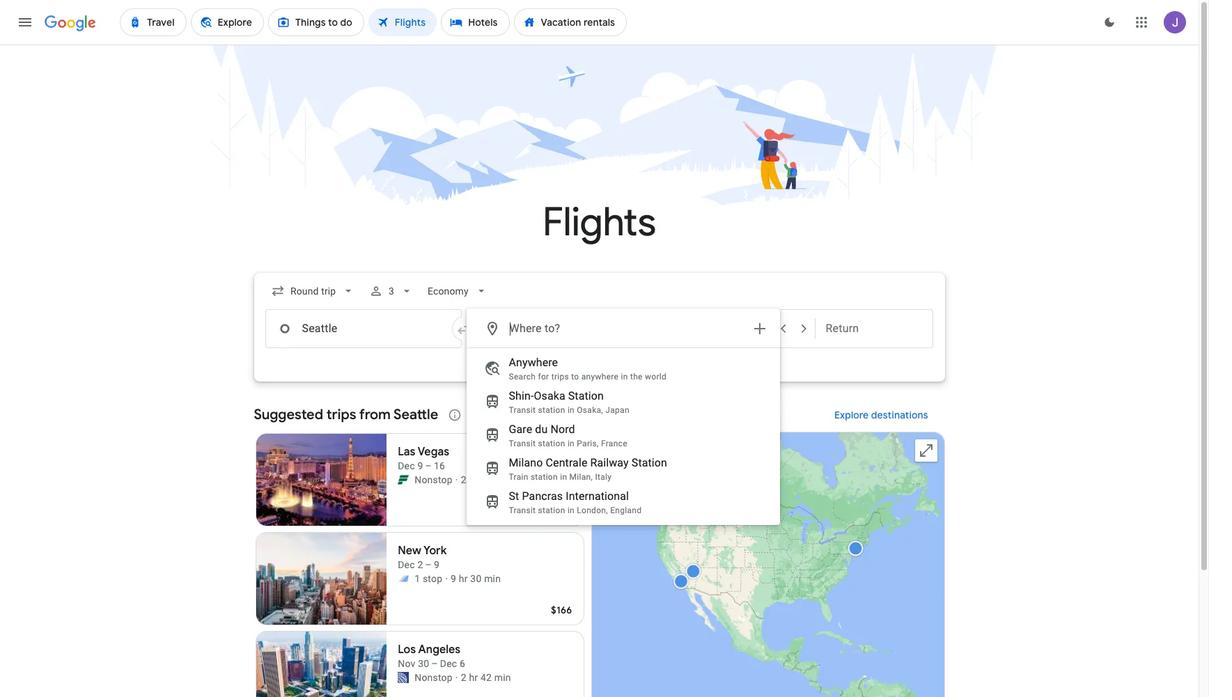 Task type: vqa. For each thing, say whether or not it's contained in the screenshot.


Task type: describe. For each thing, give the bounding box(es) containing it.
gare
[[509, 423, 532, 436]]

166 US dollars text field
[[551, 604, 572, 616]]

explore destinations button
[[818, 398, 945, 432]]

england
[[610, 506, 642, 515]]

anywhere search for trips to anywhere in the world
[[509, 356, 667, 382]]

40
[[481, 474, 492, 486]]

milano
[[509, 456, 543, 469]]

station inside milano centrale railway station train station in milan, italy
[[632, 456, 667, 469]]

9 – 16
[[418, 460, 445, 472]]

vegas
[[418, 445, 449, 459]]

2 for los angeles
[[461, 672, 467, 683]]

where
[[510, 322, 542, 335]]

osaka,
[[577, 405, 603, 415]]

min for york
[[484, 573, 501, 584]]

flights
[[543, 198, 656, 247]]

railway
[[590, 456, 629, 469]]

new
[[398, 544, 421, 558]]

york
[[424, 544, 447, 558]]

shin-osaka station transit station in osaka, japan
[[509, 389, 630, 415]]

frontier image
[[398, 474, 409, 486]]

st pancras international option
[[467, 486, 779, 519]]

anywhere
[[581, 372, 619, 382]]

the
[[630, 372, 643, 382]]

where to?
[[510, 322, 560, 335]]

japan
[[606, 405, 630, 415]]

angeles
[[418, 643, 461, 657]]

osaka
[[534, 389, 565, 403]]

milan,
[[569, 472, 593, 482]]

international
[[566, 490, 629, 503]]

list box inside enter your destination dialog
[[467, 348, 779, 525]]

in for station
[[568, 405, 575, 415]]

from
[[359, 406, 391, 424]]

hr for new york
[[459, 573, 468, 584]]

3 button
[[363, 274, 419, 308]]

shin-
[[509, 389, 534, 403]]

Flight search field
[[243, 273, 956, 525]]

min for angeles
[[494, 672, 511, 683]]

suggested trips from seattle
[[254, 406, 438, 424]]

explore for explore
[[592, 374, 626, 387]]

st
[[509, 490, 519, 503]]

hr for las vegas
[[469, 474, 478, 486]]

transit for shin-
[[509, 405, 536, 415]]

station for pancras
[[538, 506, 565, 515]]

30 – dec
[[418, 658, 457, 669]]

Where else? text field
[[509, 312, 743, 345]]

nonstop for angeles
[[415, 672, 453, 683]]

hr for los angeles
[[469, 672, 478, 683]]

gare du nord transit station in paris, france
[[509, 423, 627, 449]]

du
[[535, 423, 548, 436]]

$38
[[555, 505, 572, 518]]

station for osaka
[[538, 405, 565, 415]]

pancras
[[522, 490, 563, 503]]

milano centrale railway station option
[[467, 452, 779, 486]]

shin-osaka station option
[[467, 385, 779, 419]]

3
[[389, 286, 394, 297]]

 image inside suggested trips from seattle region
[[455, 473, 458, 487]]

1 stop
[[415, 573, 442, 584]]

anywhere
[[509, 356, 558, 369]]

2 for las vegas
[[461, 474, 467, 486]]

nov
[[398, 658, 415, 669]]

 image for new york
[[445, 572, 448, 586]]

united image
[[398, 672, 409, 683]]

gare du nord option
[[467, 419, 779, 452]]

las
[[398, 445, 415, 459]]

none text field inside flight search field
[[265, 309, 461, 348]]



Task type: locate. For each thing, give the bounding box(es) containing it.
frontier and spirit image
[[398, 573, 409, 584]]

trips inside anywhere search for trips to anywhere in the world
[[551, 372, 569, 382]]

enter your destination dialog
[[466, 309, 780, 525]]

0 vertical spatial station
[[568, 389, 604, 403]]

0 horizontal spatial trips
[[326, 406, 356, 424]]

to
[[571, 372, 579, 382]]

dec down the las in the bottom of the page
[[398, 460, 415, 472]]

dec inside the las vegas dec 9 – 16
[[398, 460, 415, 472]]

None text field
[[265, 309, 461, 348]]

min right 42
[[494, 672, 511, 683]]

in inside anywhere search for trips to anywhere in the world
[[621, 372, 628, 382]]

 image for los angeles
[[455, 671, 458, 685]]

to?
[[545, 322, 560, 335]]

1 horizontal spatial  image
[[455, 671, 458, 685]]

nord
[[551, 423, 575, 436]]

station inside the st pancras international transit station in london, england
[[538, 506, 565, 515]]

2 dec from the top
[[398, 559, 415, 570]]

0 vertical spatial min
[[494, 474, 511, 486]]

in inside shin-osaka station transit station in osaka, japan
[[568, 405, 575, 415]]

station inside milano centrale railway station train station in milan, italy
[[531, 472, 558, 482]]

hr right 9
[[459, 573, 468, 584]]

9
[[451, 573, 456, 584]]

suggested
[[254, 406, 323, 424]]

explore destinations
[[834, 409, 928, 421]]

min right '30'
[[484, 573, 501, 584]]

explore inside "button"
[[592, 374, 626, 387]]

2 down 6 in the bottom left of the page
[[461, 672, 467, 683]]

list box containing anywhere
[[467, 348, 779, 525]]

Departure text field
[[708, 310, 772, 348]]

explore
[[592, 374, 626, 387], [834, 409, 869, 421]]

change appearance image
[[1093, 6, 1126, 39]]

 image
[[445, 572, 448, 586], [455, 671, 458, 685]]

$166
[[551, 604, 572, 616]]

in left osaka, in the left bottom of the page
[[568, 405, 575, 415]]

2 hr 42 min
[[461, 672, 511, 683]]

 image
[[455, 473, 458, 487]]

2 transit from the top
[[509, 439, 536, 449]]

0 vertical spatial dec
[[398, 460, 415, 472]]

search
[[509, 372, 536, 382]]

2 hr 40 min
[[461, 474, 511, 486]]

milano centrale railway station train station in milan, italy
[[509, 456, 667, 482]]

suggested trips from seattle region
[[254, 398, 945, 697]]

trips left to at the bottom left
[[551, 372, 569, 382]]

trips
[[551, 372, 569, 382], [326, 406, 356, 424]]

0 vertical spatial 2
[[461, 474, 467, 486]]

train
[[509, 472, 528, 482]]

3 transit from the top
[[509, 506, 536, 515]]

transit inside the st pancras international transit station in london, england
[[509, 506, 536, 515]]

in inside milano centrale railway station train station in milan, italy
[[560, 472, 567, 482]]

dec
[[398, 460, 415, 472], [398, 559, 415, 570]]

0 vertical spatial nonstop
[[415, 474, 453, 486]]

los
[[398, 643, 416, 657]]

hr left 42
[[469, 672, 478, 683]]

0 horizontal spatial  image
[[445, 572, 448, 586]]

0 vertical spatial transit
[[509, 405, 536, 415]]

2 vertical spatial hr
[[469, 672, 478, 683]]

30
[[470, 573, 482, 584]]

transit inside shin-osaka station transit station in osaka, japan
[[509, 405, 536, 415]]

1 vertical spatial trips
[[326, 406, 356, 424]]

transit for gare
[[509, 439, 536, 449]]

in inside gare du nord transit station in paris, france
[[568, 439, 575, 449]]

station inside gare du nord transit station in paris, france
[[538, 439, 565, 449]]

2 vertical spatial min
[[494, 672, 511, 683]]

0 vertical spatial trips
[[551, 372, 569, 382]]

main menu image
[[17, 14, 33, 31]]

2 – 9
[[418, 559, 440, 570]]

in left london,
[[568, 506, 575, 515]]

explore button
[[561, 366, 637, 394]]

list box
[[467, 348, 779, 525]]

hr left 40
[[469, 474, 478, 486]]

min
[[494, 474, 511, 486], [484, 573, 501, 584], [494, 672, 511, 683]]

1 horizontal spatial explore
[[834, 409, 869, 421]]

in left the
[[621, 372, 628, 382]]

world
[[645, 372, 667, 382]]

1 vertical spatial station
[[632, 456, 667, 469]]

42
[[481, 672, 492, 683]]

station down gare du nord option
[[632, 456, 667, 469]]

station
[[538, 405, 565, 415], [538, 439, 565, 449], [531, 472, 558, 482], [538, 506, 565, 515]]

2
[[461, 474, 467, 486], [461, 672, 467, 683]]

in down nord
[[568, 439, 575, 449]]

destinations
[[871, 409, 928, 421]]

in down "centrale"
[[560, 472, 567, 482]]

in for international
[[568, 506, 575, 515]]

transit
[[509, 405, 536, 415], [509, 439, 536, 449], [509, 506, 536, 515]]

1 vertical spatial nonstop
[[415, 672, 453, 683]]

destination, select multiple airports image
[[751, 320, 768, 337]]

2 vertical spatial transit
[[509, 506, 536, 515]]

station down pancras
[[538, 506, 565, 515]]

min for vegas
[[494, 474, 511, 486]]

transit down "gare"
[[509, 439, 536, 449]]

 image left 9
[[445, 572, 448, 586]]

transit down shin-
[[509, 405, 536, 415]]

anywhere option
[[467, 352, 779, 385]]

None field
[[265, 279, 361, 304], [422, 279, 494, 304], [265, 279, 361, 304], [422, 279, 494, 304]]

1 dec from the top
[[398, 460, 415, 472]]

0 horizontal spatial explore
[[592, 374, 626, 387]]

trips left from
[[326, 406, 356, 424]]

station inside shin-osaka station transit station in osaka, japan
[[568, 389, 604, 403]]

station up pancras
[[531, 472, 558, 482]]

trips inside region
[[326, 406, 356, 424]]

station for du
[[538, 439, 565, 449]]

dec for las
[[398, 460, 415, 472]]

0 vertical spatial  image
[[445, 572, 448, 586]]

1 horizontal spatial trips
[[551, 372, 569, 382]]

nonstop down the 9 – 16
[[415, 474, 453, 486]]

st pancras international transit station in london, england
[[509, 490, 642, 515]]

1 2 from the top
[[461, 474, 467, 486]]

nonstop
[[415, 474, 453, 486], [415, 672, 453, 683]]

1 vertical spatial min
[[484, 573, 501, 584]]

0 vertical spatial hr
[[469, 474, 478, 486]]

dec up frontier and spirit icon at bottom left
[[398, 559, 415, 570]]

2 left 40
[[461, 474, 467, 486]]

london,
[[577, 506, 608, 515]]

1 vertical spatial  image
[[455, 671, 458, 685]]

station inside shin-osaka station transit station in osaka, japan
[[538, 405, 565, 415]]

1 horizontal spatial station
[[632, 456, 667, 469]]

las vegas dec 9 – 16
[[398, 445, 449, 472]]

station down du
[[538, 439, 565, 449]]

station up osaka, in the left bottom of the page
[[568, 389, 604, 403]]

dec for new
[[398, 559, 415, 570]]

transit for st
[[509, 506, 536, 515]]

1 transit from the top
[[509, 405, 536, 415]]

1 nonstop from the top
[[415, 474, 453, 486]]

38 US dollars text field
[[555, 505, 572, 518]]

nonstop for vegas
[[415, 474, 453, 486]]

Return text field
[[826, 310, 922, 348]]

seattle
[[393, 406, 438, 424]]

explore inside "button"
[[834, 409, 869, 421]]

 image down 30 – dec
[[455, 671, 458, 685]]

in
[[621, 372, 628, 382], [568, 405, 575, 415], [568, 439, 575, 449], [560, 472, 567, 482], [568, 506, 575, 515]]

2 nonstop from the top
[[415, 672, 453, 683]]

1 vertical spatial explore
[[834, 409, 869, 421]]

in for nord
[[568, 439, 575, 449]]

italy
[[595, 472, 612, 482]]

nonstop down 30 – dec
[[415, 672, 453, 683]]

1 vertical spatial 2
[[461, 672, 467, 683]]

9 hr 30 min
[[451, 573, 501, 584]]

dec inside "new york dec 2 – 9"
[[398, 559, 415, 570]]

in inside the st pancras international transit station in london, england
[[568, 506, 575, 515]]

1 vertical spatial dec
[[398, 559, 415, 570]]

2 2 from the top
[[461, 672, 467, 683]]

france
[[601, 439, 627, 449]]

for
[[538, 372, 549, 382]]

los angeles nov 30 – dec 6
[[398, 643, 465, 669]]

hr
[[469, 474, 478, 486], [459, 573, 468, 584], [469, 672, 478, 683]]

stop
[[423, 573, 442, 584]]

station
[[568, 389, 604, 403], [632, 456, 667, 469]]

new york dec 2 – 9
[[398, 544, 447, 570]]

transit down st
[[509, 506, 536, 515]]

0 vertical spatial explore
[[592, 374, 626, 387]]

1
[[415, 573, 420, 584]]

1 vertical spatial hr
[[459, 573, 468, 584]]

transit inside gare du nord transit station in paris, france
[[509, 439, 536, 449]]

1 vertical spatial transit
[[509, 439, 536, 449]]

explore for explore destinations
[[834, 409, 869, 421]]

0 horizontal spatial station
[[568, 389, 604, 403]]

centrale
[[546, 456, 588, 469]]

6
[[460, 658, 465, 669]]

station down osaka
[[538, 405, 565, 415]]

paris,
[[577, 439, 599, 449]]

min right 40
[[494, 474, 511, 486]]



